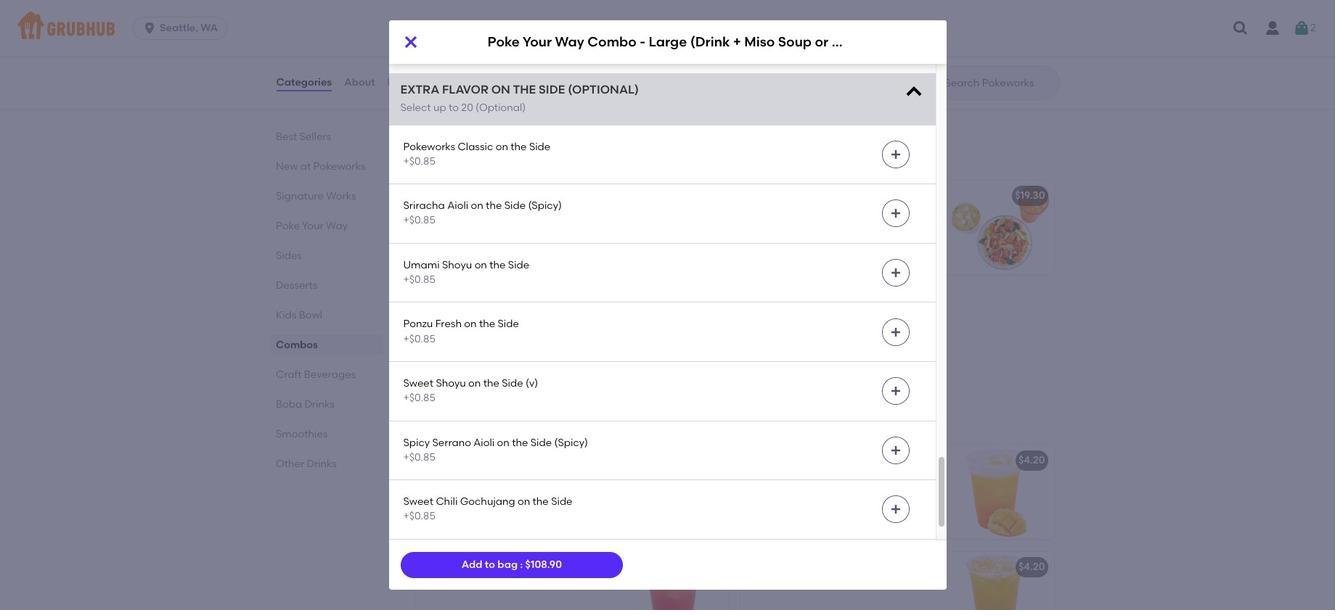 Task type: locate. For each thing, give the bounding box(es) containing it.
2 button
[[1294, 15, 1317, 41]]

side for pokeworks classic on the side
[[529, 141, 551, 153]]

flavor. down base,
[[749, 240, 779, 252]]

the right fresh at the left bottom of page
[[479, 318, 496, 331]]

shoyu inside umami shoyu on the side +$0.85
[[442, 259, 472, 272]]

combo up the (optional)
[[588, 34, 637, 50]]

1 vertical spatial combo
[[508, 190, 545, 202]]

soup
[[779, 34, 812, 50], [614, 190, 640, 202], [644, 297, 669, 309]]

side inside sweet shoyu on the side (v) +$0.85
[[502, 378, 523, 390]]

classic down 20
[[458, 141, 493, 153]]

0 horizontal spatial combos
[[276, 339, 318, 352]]

combo down pokeworks classic on the side +$0.85
[[508, 190, 545, 202]]

0 vertical spatial your
[[523, 34, 552, 50]]

seattle,
[[160, 22, 198, 34]]

choice
[[894, 210, 927, 223], [544, 317, 577, 329]]

svg image
[[1233, 20, 1250, 37], [142, 21, 157, 36], [484, 27, 495, 38], [402, 33, 420, 51], [890, 386, 902, 398], [890, 504, 902, 516]]

7 +$0.85 from the top
[[404, 511, 436, 523]]

classic
[[534, 96, 569, 109], [458, 141, 493, 153]]

1 horizontal spatial up
[[768, 210, 781, 223]]

strawberry lemonade button
[[415, 552, 729, 611]]

0 horizontal spatial pokeworks
[[313, 161, 365, 173]]

0 horizontal spatial up
[[434, 102, 447, 114]]

+$0.85
[[404, 155, 436, 168], [404, 215, 436, 227], [404, 274, 436, 286], [404, 333, 436, 346], [404, 392, 436, 405], [404, 452, 436, 464], [404, 511, 436, 523]]

aioli
[[448, 200, 469, 212], [474, 437, 495, 449]]

$4.20 button
[[741, 445, 1054, 540], [741, 552, 1054, 611]]

1 horizontal spatial large
[[649, 34, 687, 50]]

+$0.85 inside sweet shoyu on the side (v) +$0.85
[[404, 392, 436, 405]]

0 vertical spatial proteins
[[804, 210, 844, 223]]

sweet down mix
[[404, 378, 434, 390]]

signature works combo (drink + miso soup or kettle chips)
[[424, 190, 719, 202]]

main navigation navigation
[[0, 0, 1336, 57]]

works for signature works
[[326, 190, 356, 203]]

proteins up mix-
[[804, 210, 844, 223]]

with
[[501, 52, 522, 64], [847, 210, 867, 223], [497, 317, 518, 329]]

ins, inside mix up to 2 proteins with your choice of base, mix-ins, toppings, and flavor.
[[812, 225, 829, 237]]

on for ponzu
[[464, 318, 477, 331]]

1 horizontal spatial craft
[[412, 411, 453, 430]]

beverages up spicy serrano aioli on the side (spicy) +$0.85
[[456, 411, 537, 430]]

white
[[524, 52, 551, 64]]

1 vertical spatial ins,
[[444, 332, 460, 344]]

1 vertical spatial -
[[539, 297, 543, 309]]

your up white
[[523, 34, 552, 50]]

poke
[[488, 34, 520, 50], [276, 220, 300, 232], [424, 297, 448, 309]]

2 vertical spatial (drink
[[577, 297, 607, 309]]

2 sweet from the top
[[404, 496, 434, 509]]

0 horizontal spatial way
[[326, 220, 348, 232]]

0 horizontal spatial of
[[580, 317, 589, 329]]

side inside sweet chili gochujang on the side +$0.85
[[551, 496, 573, 509]]

(spicy) inside the sriracha aioli on the side (spicy) +$0.85
[[528, 200, 562, 212]]

on
[[496, 141, 508, 153], [471, 200, 484, 212], [475, 259, 487, 272], [464, 318, 477, 331], [469, 378, 481, 390], [497, 437, 510, 449], [518, 496, 530, 509]]

the
[[511, 141, 527, 153], [486, 200, 502, 212], [490, 259, 506, 272], [479, 318, 496, 331], [484, 378, 500, 390], [512, 437, 528, 449], [533, 496, 549, 509]]

1 vertical spatial poke your way combo - large (drink + miso soup or kettle chips)
[[424, 297, 749, 309]]

- up three proteins with your choice of mix ins, toppings, and flavor.
[[539, 297, 543, 309]]

1 horizontal spatial works
[[475, 190, 506, 202]]

kids bowl
[[276, 309, 322, 322]]

way down signature works
[[326, 220, 348, 232]]

1 vertical spatial $4.20
[[1019, 562, 1046, 574]]

beverages up the boba drinks
[[304, 369, 356, 381]]

svg image for sriracha aioli on the side (spicy)
[[890, 208, 902, 220]]

on inside umami shoyu on the side +$0.85
[[475, 259, 487, 272]]

drinks right other
[[307, 458, 337, 471]]

0 vertical spatial flavor.
[[749, 240, 779, 252]]

shoyu
[[442, 259, 472, 272], [436, 378, 466, 390]]

2 horizontal spatial soup
[[779, 34, 812, 50]]

the down (optional)
[[511, 141, 527, 153]]

works for signature works combo (drink + miso soup or kettle chips)
[[475, 190, 506, 202]]

large up three proteins with your choice of mix ins, toppings, and flavor.
[[546, 297, 575, 309]]

1 horizontal spatial toppings,
[[831, 225, 877, 237]]

side inside pokeworks classic on the side +$0.85
[[529, 141, 551, 153]]

1 vertical spatial shoyu
[[436, 378, 466, 390]]

the down (v)
[[512, 437, 528, 449]]

1 horizontal spatial aioli
[[474, 437, 495, 449]]

sweet inside sweet chili gochujang on the side +$0.85
[[404, 496, 434, 509]]

your down signature works
[[302, 220, 323, 232]]

or inside chicken or tofu with white rice, sweet corn, mandarin orange, edamame, surimi salad, wonton crisps, and pokeworks classic
[[467, 52, 477, 64]]

0 horizontal spatial craft beverages
[[276, 369, 356, 381]]

sriracha
[[404, 200, 445, 212]]

1 horizontal spatial combos
[[412, 146, 476, 164]]

svg image for pokeworks classic on the side
[[890, 149, 902, 160]]

proteins
[[804, 210, 844, 223], [455, 317, 495, 329]]

or inside button
[[642, 190, 652, 202]]

poke up "tofu"
[[488, 34, 520, 50]]

of
[[749, 225, 759, 237], [580, 317, 589, 329]]

0 vertical spatial 2
[[1311, 22, 1317, 34]]

to left bag
[[485, 559, 495, 572]]

boba drinks
[[276, 399, 334, 411]]

+$0.85 inside spicy serrano aioli on the side (spicy) +$0.85
[[404, 452, 436, 464]]

pokeworks down select
[[404, 141, 456, 153]]

1 vertical spatial drinks
[[307, 458, 337, 471]]

+$0.85 inside ponzu fresh on the side +$0.85
[[404, 333, 436, 346]]

+$0.85 up spicy
[[404, 392, 436, 405]]

up down edamame,
[[434, 102, 447, 114]]

side for sriracha aioli on the side (spicy)
[[505, 200, 526, 212]]

0 vertical spatial with
[[501, 52, 522, 64]]

on inside ponzu fresh on the side +$0.85
[[464, 318, 477, 331]]

0 vertical spatial up
[[434, 102, 447, 114]]

combos down 20
[[412, 146, 476, 164]]

and inside three proteins with your choice of mix ins, toppings, and flavor.
[[511, 332, 530, 344]]

$108.90
[[526, 559, 562, 572]]

the for sweet shoyu on the side (v) +$0.85
[[484, 378, 500, 390]]

side inside ponzu fresh on the side +$0.85
[[498, 318, 519, 331]]

2 horizontal spatial pokeworks
[[480, 96, 532, 109]]

craft beverages down sweet shoyu on the side (v) +$0.85
[[412, 411, 537, 430]]

6 +$0.85 from the top
[[404, 452, 436, 464]]

0 horizontal spatial and
[[458, 96, 477, 109]]

other
[[276, 458, 304, 471]]

1 vertical spatial craft beverages
[[412, 411, 537, 430]]

sweet for sweet shoyu on the side (v) +$0.85
[[404, 378, 434, 390]]

side up $108.90
[[551, 496, 573, 509]]

1 vertical spatial with
[[847, 210, 867, 223]]

signature down at
[[276, 190, 324, 203]]

+$0.85 down sriracha
[[404, 215, 436, 227]]

1 horizontal spatial and
[[511, 332, 530, 344]]

1 horizontal spatial way
[[475, 297, 497, 309]]

to up mix-
[[784, 210, 794, 223]]

0 vertical spatial soup
[[779, 34, 812, 50]]

lemonade for lilikoi lemonade
[[455, 455, 508, 467]]

+$0.85 down umami
[[404, 274, 436, 286]]

2 vertical spatial to
[[485, 559, 495, 572]]

combo
[[588, 34, 637, 50], [508, 190, 545, 202], [500, 297, 537, 309]]

classic inside pokeworks classic on the side +$0.85
[[458, 141, 493, 153]]

your
[[523, 34, 552, 50], [302, 220, 323, 232], [450, 297, 473, 309]]

pokeworks inside pokeworks classic on the side +$0.85
[[404, 141, 456, 153]]

2 vertical spatial poke
[[424, 297, 448, 309]]

1 horizontal spatial your
[[450, 297, 473, 309]]

1 vertical spatial flavor.
[[533, 332, 563, 344]]

0 vertical spatial craft beverages
[[276, 369, 356, 381]]

toppings, right mix
[[462, 332, 508, 344]]

0 horizontal spatial ins,
[[444, 332, 460, 344]]

on inside spicy serrano aioli on the side (spicy) +$0.85
[[497, 437, 510, 449]]

up up base,
[[768, 210, 781, 223]]

on right fresh at the left bottom of page
[[464, 318, 477, 331]]

proteins right three
[[455, 317, 495, 329]]

0 vertical spatial combo
[[588, 34, 637, 50]]

on down the sriracha aioli on the side (spicy) +$0.85
[[475, 259, 487, 272]]

on inside sweet shoyu on the side (v) +$0.85
[[469, 378, 481, 390]]

aioli inside the sriracha aioli on the side (spicy) +$0.85
[[448, 200, 469, 212]]

aioli up lilikoi lemonade at the left bottom of the page
[[474, 437, 495, 449]]

0 vertical spatial $4.20 button
[[741, 445, 1054, 540]]

side down (v)
[[531, 437, 552, 449]]

0 vertical spatial shoyu
[[442, 259, 472, 272]]

choice inside mix up to 2 proteins with your choice of base, mix-ins, toppings, and flavor.
[[894, 210, 927, 223]]

+$0.85 up sriracha
[[404, 155, 436, 168]]

your up fresh at the left bottom of page
[[450, 297, 473, 309]]

about
[[344, 76, 375, 89]]

pokeworks inside chicken or tofu with white rice, sweet corn, mandarin orange, edamame, surimi salad, wonton crisps, and pokeworks classic
[[480, 96, 532, 109]]

shoyu inside sweet shoyu on the side (v) +$0.85
[[436, 378, 466, 390]]

on inside the sriracha aioli on the side (spicy) +$0.85
[[471, 200, 484, 212]]

$4.20 for strawberry lemonade
[[1019, 562, 1046, 574]]

2 horizontal spatial way
[[555, 34, 585, 50]]

and inside mix up to 2 proteins with your choice of base, mix-ins, toppings, and flavor.
[[880, 225, 899, 237]]

side for sweet shoyu on the side (v)
[[502, 378, 523, 390]]

4 +$0.85 from the top
[[404, 333, 436, 346]]

$4.20 button for lilikoi lemonade
[[741, 445, 1054, 540]]

lemonade for strawberry lemonade
[[482, 562, 535, 574]]

signature inside button
[[424, 190, 472, 202]]

the down pokeworks classic on the side +$0.85
[[486, 200, 502, 212]]

combos down kids bowl
[[276, 339, 318, 352]]

the right the gochujang on the bottom left of page
[[533, 496, 549, 509]]

your inside three proteins with your choice of mix ins, toppings, and flavor.
[[520, 317, 542, 329]]

lilikoi lemonade
[[424, 455, 508, 467]]

1 $4.20 from the top
[[1019, 455, 1046, 467]]

at
[[300, 161, 311, 173]]

1 horizontal spatial pokeworks
[[404, 141, 456, 153]]

+$0.85 inside umami shoyu on the side +$0.85
[[404, 274, 436, 286]]

mango lemonade image
[[945, 445, 1054, 540]]

1 vertical spatial of
[[580, 317, 589, 329]]

works
[[475, 190, 506, 202], [326, 190, 356, 203]]

0 horizontal spatial choice
[[544, 317, 577, 329]]

0 horizontal spatial works
[[326, 190, 356, 203]]

1 vertical spatial lemonade
[[482, 562, 535, 574]]

side inside umami shoyu on the side +$0.85
[[508, 259, 530, 272]]

poke up three
[[424, 297, 448, 309]]

the inside ponzu fresh on the side +$0.85
[[479, 318, 496, 331]]

+$0.85 inside the sriracha aioli on the side (spicy) +$0.85
[[404, 215, 436, 227]]

craft beverages
[[276, 369, 356, 381], [412, 411, 537, 430]]

flavor.
[[749, 240, 779, 252], [533, 332, 563, 344]]

drinks
[[304, 399, 334, 411], [307, 458, 337, 471]]

2 horizontal spatial to
[[784, 210, 794, 223]]

base,
[[761, 225, 788, 237]]

to inside extra flavor on the side (optional) select up to 20 (optional)
[[449, 102, 459, 114]]

classic inside chicken or tofu with white rice, sweet corn, mandarin orange, edamame, surimi salad, wonton crisps, and pokeworks classic
[[534, 96, 569, 109]]

way up three proteins with your choice of mix ins, toppings, and flavor.
[[475, 297, 497, 309]]

3 +$0.85 from the top
[[404, 274, 436, 286]]

2
[[1311, 22, 1317, 34], [796, 210, 802, 223]]

signature works combo (drink + miso soup or kettle chips) image
[[620, 180, 729, 275]]

1 vertical spatial and
[[880, 225, 899, 237]]

+$0.85 down spicy
[[404, 452, 436, 464]]

works down "new at pokeworks"
[[326, 190, 356, 203]]

- left $7.80
[[640, 34, 646, 50]]

craft beverages up the boba drinks
[[276, 369, 356, 381]]

to left 20
[[449, 102, 459, 114]]

1 horizontal spatial of
[[749, 225, 759, 237]]

0 horizontal spatial kettle
[[655, 190, 684, 202]]

0 vertical spatial kettle
[[832, 34, 871, 50]]

1 vertical spatial proteins
[[455, 317, 495, 329]]

svg image inside seattle, wa button
[[142, 21, 157, 36]]

2 vertical spatial soup
[[644, 297, 669, 309]]

ins, right base,
[[812, 225, 829, 237]]

ins,
[[812, 225, 829, 237], [444, 332, 460, 344]]

2 vertical spatial with
[[497, 317, 518, 329]]

way up rice,
[[555, 34, 585, 50]]

0 vertical spatial lemonade
[[455, 455, 508, 467]]

reviews button
[[387, 57, 429, 109]]

the inside sweet chili gochujang on the side +$0.85
[[533, 496, 549, 509]]

1 horizontal spatial flavor.
[[749, 240, 779, 252]]

works down pokeworks classic on the side +$0.85
[[475, 190, 506, 202]]

0 horizontal spatial classic
[[458, 141, 493, 153]]

1 vertical spatial craft
[[412, 411, 453, 430]]

$4.20 button for strawberry lemonade
[[741, 552, 1054, 611]]

1 vertical spatial $4.20 button
[[741, 552, 1054, 611]]

0 vertical spatial aioli
[[448, 200, 469, 212]]

1 $4.20 button from the top
[[741, 445, 1054, 540]]

$4.20 for lilikoi lemonade
[[1019, 455, 1046, 467]]

on down ponzu fresh on the side +$0.85 on the bottom left of page
[[469, 378, 481, 390]]

1 vertical spatial pokeworks
[[404, 141, 456, 153]]

add to bag : $108.90
[[462, 559, 562, 572]]

Search Pokeworks search field
[[944, 76, 1055, 90]]

large left $7.80
[[649, 34, 687, 50]]

1 horizontal spatial to
[[485, 559, 495, 572]]

1 horizontal spatial 2
[[1311, 22, 1317, 34]]

side for umami shoyu on the side
[[508, 259, 530, 272]]

0 horizontal spatial poke
[[276, 220, 300, 232]]

toppings, right mix-
[[831, 225, 877, 237]]

side down pokeworks classic on the side +$0.85
[[505, 200, 526, 212]]

poke up the sides
[[276, 220, 300, 232]]

to inside mix up to 2 proteins with your choice of base, mix-ins, toppings, and flavor.
[[784, 210, 794, 223]]

the left (v)
[[484, 378, 500, 390]]

1 horizontal spatial your
[[870, 210, 891, 223]]

drinks for boba drinks
[[304, 399, 334, 411]]

$4.20
[[1019, 455, 1046, 467], [1019, 562, 1046, 574]]

signature for signature works combo (drink + miso soup or kettle chips)
[[424, 190, 472, 202]]

lilikoi green tea image
[[945, 552, 1054, 611]]

signature for signature works
[[276, 190, 324, 203]]

1 vertical spatial miso
[[589, 190, 612, 202]]

flavor. up (v)
[[533, 332, 563, 344]]

on inside pokeworks classic on the side +$0.85
[[496, 141, 508, 153]]

on down (optional)
[[496, 141, 508, 153]]

craft up spicy
[[412, 411, 453, 430]]

0 horizontal spatial 2
[[796, 210, 802, 223]]

1 +$0.85 from the top
[[404, 155, 436, 168]]

2 horizontal spatial your
[[523, 34, 552, 50]]

water
[[439, 26, 469, 38]]

of inside mix up to 2 proteins with your choice of base, mix-ins, toppings, and flavor.
[[749, 225, 759, 237]]

kids
[[276, 309, 296, 322]]

classic down wonton
[[534, 96, 569, 109]]

lemonade
[[455, 455, 508, 467], [482, 562, 535, 574]]

works inside button
[[475, 190, 506, 202]]

signature down pokeworks classic on the side +$0.85
[[424, 190, 472, 202]]

ins, down fresh at the left bottom of page
[[444, 332, 460, 344]]

2 +$0.85 from the top
[[404, 215, 436, 227]]

sweet inside sweet shoyu on the side (v) +$0.85
[[404, 378, 434, 390]]

miso
[[745, 34, 775, 50], [589, 190, 612, 202], [618, 297, 642, 309]]

best sellers
[[276, 131, 331, 143]]

shoyu right umami
[[442, 259, 472, 272]]

0 horizontal spatial your
[[520, 317, 542, 329]]

0 vertical spatial toppings,
[[831, 225, 877, 237]]

+$0.85 down lilikoi
[[404, 511, 436, 523]]

combo inside button
[[508, 190, 545, 202]]

on up lilikoi lemonade at the left bottom of the page
[[497, 437, 510, 449]]

0 vertical spatial pokeworks
[[480, 96, 532, 109]]

drinks right boba
[[304, 399, 334, 411]]

mix-
[[791, 225, 812, 237]]

pokeworks right at
[[313, 161, 365, 173]]

up inside mix up to 2 proteins with your choice of base, mix-ins, toppings, and flavor.
[[768, 210, 781, 223]]

2 horizontal spatial miso
[[745, 34, 775, 50]]

2 $4.20 from the top
[[1019, 562, 1046, 574]]

0 vertical spatial to
[[449, 102, 459, 114]]

5 +$0.85 from the top
[[404, 392, 436, 405]]

on right the gochujang on the bottom left of page
[[518, 496, 530, 509]]

categories button
[[276, 57, 333, 109]]

flavor. inside mix up to 2 proteins with your choice of base, mix-ins, toppings, and flavor.
[[749, 240, 779, 252]]

sweet
[[424, 67, 453, 79]]

craft up boba
[[276, 369, 301, 381]]

way
[[555, 34, 585, 50], [326, 220, 348, 232], [475, 297, 497, 309]]

1 vertical spatial choice
[[544, 317, 577, 329]]

2 vertical spatial kettle
[[684, 297, 714, 309]]

sweet
[[404, 378, 434, 390], [404, 496, 434, 509]]

on down pokeworks classic on the side +$0.85
[[471, 200, 484, 212]]

beverages
[[304, 369, 356, 381], [456, 411, 537, 430]]

the inside sweet shoyu on the side (v) +$0.85
[[484, 378, 500, 390]]

svg image for umami shoyu on the side
[[890, 267, 902, 279]]

on for sweet
[[469, 378, 481, 390]]

poke your way combo - large (drink + miso soup or kettle chips)
[[488, 34, 917, 50], [424, 297, 749, 309]]

drinks for other drinks
[[307, 458, 337, 471]]

poke your way combo - regular (drink + miso soup or kettle chips) image
[[945, 180, 1054, 275]]

or
[[815, 34, 829, 50], [467, 52, 477, 64], [642, 190, 652, 202], [672, 297, 682, 309]]

0 vertical spatial choice
[[894, 210, 927, 223]]

0 vertical spatial your
[[870, 210, 891, 223]]

0 vertical spatial sweet
[[404, 378, 434, 390]]

strawberry lemonade image
[[620, 552, 729, 611]]

combo up three proteins with your choice of mix ins, toppings, and flavor.
[[500, 297, 537, 309]]

chips) inside signature works combo (drink + miso soup or kettle chips) button
[[686, 190, 719, 202]]

1 horizontal spatial classic
[[534, 96, 569, 109]]

proteins inside mix up to 2 proteins with your choice of base, mix-ins, toppings, and flavor.
[[804, 210, 844, 223]]

side down the sriracha aioli on the side (spicy) +$0.85
[[508, 259, 530, 272]]

side inside the sriracha aioli on the side (spicy) +$0.85
[[505, 200, 526, 212]]

the inside pokeworks classic on the side +$0.85
[[511, 141, 527, 153]]

side right fresh at the left bottom of page
[[498, 318, 519, 331]]

0 vertical spatial drinks
[[304, 399, 334, 411]]

1 vertical spatial (spicy)
[[555, 437, 588, 449]]

1 vertical spatial (drink
[[548, 190, 578, 202]]

the inside the sriracha aioli on the side (spicy) +$0.85
[[486, 200, 502, 212]]

1 vertical spatial toppings,
[[462, 332, 508, 344]]

2 vertical spatial your
[[450, 297, 473, 309]]

smart water
[[406, 26, 469, 38]]

svg image
[[1294, 20, 1311, 37], [904, 82, 924, 102], [890, 149, 902, 160], [890, 208, 902, 220], [890, 267, 902, 279], [890, 327, 902, 338], [890, 445, 902, 457]]

2 $4.20 button from the top
[[741, 552, 1054, 611]]

shoyu down mix
[[436, 378, 466, 390]]

pokeworks down surimi
[[480, 96, 532, 109]]

side left (v)
[[502, 378, 523, 390]]

large
[[649, 34, 687, 50], [546, 297, 575, 309]]

0 horizontal spatial toppings,
[[462, 332, 508, 344]]

1 horizontal spatial miso
[[618, 297, 642, 309]]

sweet left chili
[[404, 496, 434, 509]]

1 sweet from the top
[[404, 378, 434, 390]]

0 vertical spatial chips)
[[874, 34, 917, 50]]

and inside chicken or tofu with white rice, sweet corn, mandarin orange, edamame, surimi salad, wonton crisps, and pokeworks classic
[[458, 96, 477, 109]]

edamame,
[[424, 81, 478, 94]]

chips)
[[874, 34, 917, 50], [686, 190, 719, 202], [716, 297, 749, 309]]

aioli right sriracha
[[448, 200, 469, 212]]

of inside three proteins with your choice of mix ins, toppings, and flavor.
[[580, 317, 589, 329]]

the for sriracha aioli on the side (spicy) +$0.85
[[486, 200, 502, 212]]

+$0.85 down ponzu
[[404, 333, 436, 346]]

side down extra flavor on the side (optional) select up to 20 (optional)
[[529, 141, 551, 153]]

shoyu for sweet
[[436, 378, 466, 390]]

the inside umami shoyu on the side +$0.85
[[490, 259, 506, 272]]

1 vertical spatial beverages
[[456, 411, 537, 430]]

the down the sriracha aioli on the side (spicy) +$0.85
[[490, 259, 506, 272]]

0 horizontal spatial to
[[449, 102, 459, 114]]

(drink
[[691, 34, 730, 50], [548, 190, 578, 202], [577, 297, 607, 309]]



Task type: describe. For each thing, give the bounding box(es) containing it.
ponzu
[[404, 318, 433, 331]]

serrano
[[433, 437, 471, 449]]

poke your way
[[276, 220, 348, 232]]

corn,
[[455, 67, 480, 79]]

chicken or tofu with white rice, sweet corn, mandarin orange, edamame, surimi salad, wonton crisps, and pokeworks classic
[[424, 52, 582, 109]]

+$0.85 inside pokeworks classic on the side +$0.85
[[404, 155, 436, 168]]

select
[[401, 102, 431, 114]]

lilikoi lemonade button
[[415, 445, 729, 540]]

with inside three proteins with your choice of mix ins, toppings, and flavor.
[[497, 317, 518, 329]]

0 horizontal spatial beverages
[[304, 369, 356, 381]]

mix
[[749, 210, 766, 223]]

boba
[[276, 399, 302, 411]]

pokeworks classic on the side +$0.85
[[404, 141, 551, 168]]

the for umami shoyu on the side +$0.85
[[490, 259, 506, 272]]

svg image for ponzu fresh on the side
[[890, 327, 902, 338]]

crisps,
[[424, 96, 455, 109]]

1 vertical spatial combos
[[276, 339, 318, 352]]

reviews
[[388, 76, 428, 89]]

1 vertical spatial way
[[326, 220, 348, 232]]

mandarin
[[483, 67, 531, 79]]

on inside sweet chili gochujang on the side +$0.85
[[518, 496, 530, 509]]

toppings, inside three proteins with your choice of mix ins, toppings, and flavor.
[[462, 332, 508, 344]]

side
[[539, 83, 565, 96]]

mix up to 2 proteins with your choice of base, mix-ins, toppings, and flavor.
[[749, 210, 927, 252]]

side for ponzu fresh on the side
[[498, 318, 519, 331]]

spicy
[[404, 437, 430, 449]]

add
[[462, 559, 483, 572]]

salad,
[[513, 81, 542, 94]]

signature works combo (drink + miso soup or kettle chips) button
[[415, 180, 729, 275]]

shoyu for umami
[[442, 259, 472, 272]]

proteins inside three proteins with your choice of mix ins, toppings, and flavor.
[[455, 317, 495, 329]]

mix
[[424, 332, 441, 344]]

$7.80 +
[[692, 31, 723, 44]]

0 horizontal spatial craft
[[276, 369, 301, 381]]

seattle, wa
[[160, 22, 218, 34]]

20
[[461, 102, 473, 114]]

(v)
[[526, 378, 538, 390]]

poke your way combo - large (drink + miso soup or kettle chips) image
[[620, 287, 729, 382]]

three
[[424, 317, 452, 329]]

surimi
[[481, 81, 510, 94]]

2 vertical spatial miso
[[618, 297, 642, 309]]

2 inside mix up to 2 proteins with your choice of base, mix-ins, toppings, and flavor.
[[796, 210, 802, 223]]

aioli inside spicy serrano aioli on the side (spicy) +$0.85
[[474, 437, 495, 449]]

best
[[276, 131, 297, 143]]

about button
[[344, 57, 376, 109]]

2 vertical spatial combo
[[500, 297, 537, 309]]

bag
[[498, 559, 518, 572]]

1 horizontal spatial poke
[[424, 297, 448, 309]]

flavor
[[442, 83, 489, 96]]

wa
[[201, 22, 218, 34]]

kids bowl image
[[620, 22, 729, 116]]

lilikoi
[[424, 455, 452, 467]]

extra
[[401, 83, 440, 96]]

0 horizontal spatial large
[[546, 297, 575, 309]]

spicy serrano aioli on the side (spicy) +$0.85
[[404, 437, 588, 464]]

smart
[[406, 26, 437, 38]]

2 horizontal spatial poke
[[488, 34, 520, 50]]

svg image for spicy serrano aioli on the side (spicy)
[[890, 445, 902, 457]]

1 vertical spatial poke
[[276, 220, 300, 232]]

2 vertical spatial pokeworks
[[313, 161, 365, 173]]

your inside mix up to 2 proteins with your choice of base, mix-ins, toppings, and flavor.
[[870, 210, 891, 223]]

ponzu fresh on the side +$0.85
[[404, 318, 519, 346]]

search icon image
[[922, 74, 940, 92]]

0 vertical spatial (drink
[[691, 34, 730, 50]]

extra flavor on the side (optional) select up to 20 (optional)
[[401, 83, 639, 114]]

other drinks
[[276, 458, 337, 471]]

side inside spicy serrano aioli on the side (spicy) +$0.85
[[531, 437, 552, 449]]

0 vertical spatial miso
[[745, 34, 775, 50]]

toppings, inside mix up to 2 proteins with your choice of base, mix-ins, toppings, and flavor.
[[831, 225, 877, 237]]

with inside chicken or tofu with white rice, sweet corn, mandarin orange, edamame, surimi salad, wonton crisps, and pokeworks classic
[[501, 52, 522, 64]]

choice inside three proteins with your choice of mix ins, toppings, and flavor.
[[544, 317, 577, 329]]

three proteins with your choice of mix ins, toppings, and flavor.
[[424, 317, 589, 344]]

(drink inside button
[[548, 190, 578, 202]]

ins, inside three proteins with your choice of mix ins, toppings, and flavor.
[[444, 332, 460, 344]]

0 vertical spatial poke your way combo - large (drink + miso soup or kettle chips)
[[488, 34, 917, 50]]

on for pokeworks
[[496, 141, 508, 153]]

the for pokeworks classic on the side +$0.85
[[511, 141, 527, 153]]

1 horizontal spatial kettle
[[684, 297, 714, 309]]

0 horizontal spatial your
[[302, 220, 323, 232]]

smoothies
[[276, 429, 328, 441]]

1 horizontal spatial -
[[640, 34, 646, 50]]

strawberry
[[424, 562, 479, 574]]

$19.30
[[1016, 190, 1046, 202]]

the for ponzu fresh on the side +$0.85
[[479, 318, 496, 331]]

gochujang
[[460, 496, 515, 509]]

miso inside button
[[589, 190, 612, 202]]

$22.65
[[688, 297, 720, 309]]

flavor. inside three proteins with your choice of mix ins, toppings, and flavor.
[[533, 332, 563, 344]]

tofu
[[479, 52, 499, 64]]

sweet shoyu on the side (v) +$0.85
[[404, 378, 538, 405]]

sriracha aioli on the side (spicy) +$0.85
[[404, 200, 562, 227]]

chili
[[436, 496, 458, 509]]

umami
[[404, 259, 440, 272]]

seattle, wa button
[[133, 17, 233, 40]]

up inside extra flavor on the side (optional) select up to 20 (optional)
[[434, 102, 447, 114]]

2 vertical spatial chips)
[[716, 297, 749, 309]]

:
[[520, 559, 523, 572]]

new at pokeworks
[[276, 161, 365, 173]]

svg image inside 2 button
[[1294, 20, 1311, 37]]

orange,
[[534, 67, 572, 79]]

kettle inside signature works combo (drink + miso soup or kettle chips) button
[[655, 190, 684, 202]]

soup inside button
[[614, 190, 640, 202]]

on for umami
[[475, 259, 487, 272]]

categories
[[276, 76, 332, 89]]

2 horizontal spatial kettle
[[832, 34, 871, 50]]

0 horizontal spatial -
[[539, 297, 543, 309]]

(optional)
[[568, 83, 639, 96]]

with inside mix up to 2 proteins with your choice of base, mix-ins, toppings, and flavor.
[[847, 210, 867, 223]]

1 horizontal spatial soup
[[644, 297, 669, 309]]

fresh
[[436, 318, 462, 331]]

wonton
[[545, 81, 582, 94]]

+$0.85 inside sweet chili gochujang on the side +$0.85
[[404, 511, 436, 523]]

$7.80
[[692, 31, 717, 44]]

1 horizontal spatial beverages
[[456, 411, 537, 430]]

the
[[513, 83, 536, 96]]

lilikoi lemonade image
[[620, 445, 729, 540]]

signature works
[[276, 190, 356, 203]]

chicken
[[424, 52, 464, 64]]

desserts
[[276, 280, 317, 292]]

strawberry lemonade
[[424, 562, 535, 574]]

new
[[276, 161, 298, 173]]

on
[[492, 83, 511, 96]]

on for sriracha
[[471, 200, 484, 212]]

1 horizontal spatial craft beverages
[[412, 411, 537, 430]]

sellers
[[299, 131, 331, 143]]

(spicy) inside spicy serrano aioli on the side (spicy) +$0.85
[[555, 437, 588, 449]]

(optional)
[[476, 102, 526, 114]]

umami shoyu on the side +$0.85
[[404, 259, 530, 286]]

sides
[[276, 250, 302, 262]]

0 vertical spatial combos
[[412, 146, 476, 164]]

the inside spicy serrano aioli on the side (spicy) +$0.85
[[512, 437, 528, 449]]

rice,
[[554, 52, 575, 64]]

sweet chili gochujang on the side +$0.85
[[404, 496, 573, 523]]

+ inside button
[[580, 190, 586, 202]]

sweet for sweet chili gochujang on the side +$0.85
[[404, 496, 434, 509]]

2 inside button
[[1311, 22, 1317, 34]]

bowl
[[299, 309, 322, 322]]



Task type: vqa. For each thing, say whether or not it's contained in the screenshot.
the and to the middle
yes



